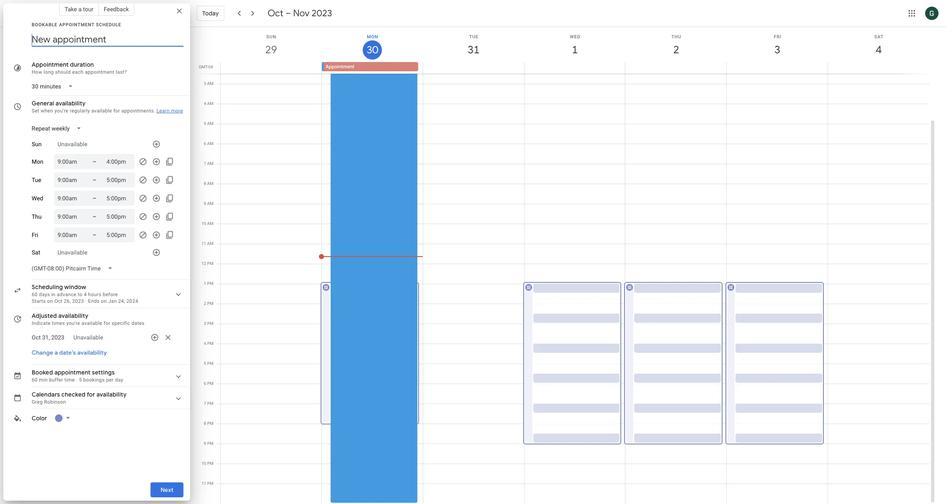 Task type: vqa. For each thing, say whether or not it's contained in the screenshot.
seventh AM
yes



Task type: describe. For each thing, give the bounding box(es) containing it.
available inside general availability set when you're regularly available for appointments. learn more
[[91, 108, 112, 114]]

sun for sun
[[32, 141, 42, 148]]

tuesday, october 31 element
[[464, 40, 483, 60]]

2023 inside scheduling window 60 days in advance to 4 hours before starts on oct 26, 2023 · ends on jan 24, 2024
[[72, 299, 84, 304]]

3 for 3 am
[[204, 81, 206, 86]]

availability inside general availability set when you're regularly available for appointments. learn more
[[56, 100, 86, 107]]

booked appointment settings 60 min buffer time · 5 bookings per day
[[32, 369, 123, 383]]

6 am
[[204, 141, 214, 146]]

1 vertical spatial 1
[[204, 282, 206, 286]]

for inside calendars checked for availability greg robinson
[[87, 391, 95, 399]]

tour
[[83, 6, 93, 13]]

am for 4 am
[[207, 101, 214, 106]]

11 pm
[[202, 482, 214, 486]]

appointment for appointment
[[326, 64, 355, 70]]

days
[[39, 292, 50, 298]]

change
[[32, 349, 53, 357]]

pm for 11 pm
[[207, 482, 214, 486]]

pm for 10 pm
[[207, 462, 214, 466]]

pm for 2 pm
[[207, 302, 214, 306]]

times
[[52, 321, 65, 327]]

3 am
[[204, 81, 214, 86]]

schedule
[[96, 22, 121, 28]]

starts
[[32, 299, 46, 304]]

Start time on Thursdays text field
[[58, 212, 83, 222]]

for inside adjusted availability indicate times you're available for specific dates
[[104, 321, 110, 327]]

dates
[[131, 321, 145, 327]]

change a date's availability button
[[28, 345, 110, 360]]

to
[[78, 292, 82, 298]]

11 for 11 pm
[[202, 482, 206, 486]]

advance
[[57, 292, 76, 298]]

3 inside fri 3
[[774, 43, 780, 57]]

60 inside "booked appointment settings 60 min buffer time · 5 bookings per day"
[[32, 377, 38, 383]]

29
[[265, 43, 277, 57]]

– for wed
[[93, 195, 96, 202]]

pm for 5 pm
[[207, 362, 214, 366]]

04
[[208, 65, 213, 69]]

1 pm
[[204, 282, 214, 286]]

bookable appointment schedule
[[32, 22, 121, 28]]

feedback button
[[99, 3, 134, 16]]

31
[[467, 43, 479, 57]]

thu 2
[[672, 34, 682, 57]]

10 pm
[[202, 462, 214, 466]]

scheduling window 60 days in advance to 4 hours before starts on oct 26, 2023 · ends on jan 24, 2024
[[32, 284, 138, 304]]

appointment inside "booked appointment settings 60 min buffer time · 5 bookings per day"
[[54, 369, 91, 377]]

a for take
[[78, 6, 82, 13]]

settings
[[92, 369, 115, 377]]

7 for 7 am
[[204, 161, 206, 166]]

last?
[[116, 69, 127, 75]]

next button
[[150, 480, 184, 500]]

pm for 6 pm
[[207, 382, 214, 386]]

min
[[39, 377, 48, 383]]

monday, october 30, today element
[[363, 40, 382, 60]]

2024
[[126, 299, 138, 304]]

wed for wed
[[32, 195, 43, 202]]

take
[[65, 6, 77, 13]]

am for 3 am
[[207, 81, 214, 86]]

mon for mon
[[32, 158, 43, 165]]

9 pm
[[204, 442, 214, 446]]

pm for 4 pm
[[207, 342, 214, 346]]

10 am
[[201, 221, 214, 226]]

you're for general
[[54, 108, 68, 114]]

9 for 9 am
[[204, 201, 206, 206]]

2 vertical spatial unavailable
[[73, 334, 103, 341]]

am for 10 am
[[207, 221, 214, 226]]

today
[[202, 10, 219, 17]]

10 for 10 pm
[[202, 462, 206, 466]]

window
[[64, 284, 86, 291]]

6 for 6 pm
[[204, 382, 206, 386]]

am for 5 am
[[207, 121, 214, 126]]

long
[[44, 69, 54, 75]]

11 for 11 am
[[201, 241, 206, 246]]

5 inside "booked appointment settings 60 min buffer time · 5 bookings per day"
[[79, 377, 82, 383]]

tue 31
[[467, 34, 479, 57]]

learn
[[157, 108, 170, 114]]

scheduling
[[32, 284, 63, 291]]

appointment for appointment duration how long should each appointment last?
[[32, 61, 69, 68]]

8 for 8 pm
[[204, 422, 206, 426]]

adjusted
[[32, 312, 57, 320]]

1 inside wed 1
[[572, 43, 578, 57]]

8 am
[[204, 181, 214, 186]]

– left nov
[[286, 8, 291, 19]]

specific
[[112, 321, 130, 327]]

checked
[[61, 391, 85, 399]]

12 pm
[[202, 261, 214, 266]]

Start time on Mondays text field
[[58, 157, 83, 167]]

should
[[55, 69, 71, 75]]

pm for 8 pm
[[207, 422, 214, 426]]

bookings
[[83, 377, 105, 383]]

Start time on Wednesdays text field
[[58, 194, 83, 204]]

End time on Mondays text field
[[106, 157, 131, 167]]

time
[[64, 377, 75, 383]]

hours
[[88, 292, 101, 298]]

calendars
[[32, 391, 60, 399]]

in
[[51, 292, 55, 298]]

sunday, october 29 element
[[262, 40, 281, 60]]

mon for mon 30
[[367, 34, 378, 40]]

4 am
[[204, 101, 214, 106]]

Add title text field
[[32, 33, 184, 46]]

26,
[[64, 299, 71, 304]]

date's
[[59, 349, 76, 357]]

appointments.
[[121, 108, 155, 114]]

24,
[[118, 299, 125, 304]]

learn more link
[[157, 108, 183, 114]]

next
[[160, 487, 173, 494]]

pm for 1 pm
[[207, 282, 214, 286]]

Start time on Tuesdays text field
[[58, 175, 83, 185]]

End time on Tuesdays text field
[[106, 175, 131, 185]]

a for change
[[55, 349, 58, 357]]

take a tour button
[[59, 3, 99, 16]]

how
[[32, 69, 42, 75]]

mon 30
[[366, 34, 378, 57]]

– for thu
[[93, 214, 96, 220]]

– for fri
[[93, 232, 96, 239]]

6 for 6 am
[[204, 141, 206, 146]]

appointment button
[[324, 62, 418, 71]]

End time on Fridays text field
[[106, 230, 131, 240]]

calendars checked for availability greg robinson
[[32, 391, 127, 405]]

indicate
[[32, 321, 50, 327]]

feedback
[[104, 6, 129, 13]]

sat for sat 4
[[874, 34, 884, 40]]

friday, november 3 element
[[768, 40, 787, 60]]

booked
[[32, 369, 53, 377]]

oct inside scheduling window 60 days in advance to 4 hours before starts on oct 26, 2023 · ends on jan 24, 2024
[[54, 299, 62, 304]]



Task type: locate. For each thing, give the bounding box(es) containing it.
6 up 7 am
[[204, 141, 206, 146]]

am for 7 am
[[207, 161, 214, 166]]

color
[[32, 415, 47, 422]]

0 vertical spatial thu
[[672, 34, 682, 40]]

0 horizontal spatial fri
[[32, 232, 38, 239]]

· left ends
[[85, 299, 87, 304]]

more
[[171, 108, 183, 114]]

mon left the start time on mondays text box
[[32, 158, 43, 165]]

4 inside sat 4
[[875, 43, 881, 57]]

for inside general availability set when you're regularly available for appointments. learn more
[[113, 108, 120, 114]]

available inside adjusted availability indicate times you're available for specific dates
[[82, 321, 102, 327]]

0 vertical spatial ·
[[85, 299, 87, 304]]

regularly
[[70, 108, 90, 114]]

1 vertical spatial oct
[[54, 299, 62, 304]]

0 horizontal spatial for
[[87, 391, 95, 399]]

0 vertical spatial 3
[[774, 43, 780, 57]]

·
[[85, 299, 87, 304], [76, 377, 78, 383]]

4 inside scheduling window 60 days in advance to 4 hours before starts on oct 26, 2023 · ends on jan 24, 2024
[[84, 292, 87, 298]]

2 on from the left
[[101, 299, 107, 304]]

0 horizontal spatial 1
[[204, 282, 206, 286]]

9 am from the top
[[207, 241, 214, 246]]

appointment up the "time"
[[54, 369, 91, 377]]

0 vertical spatial a
[[78, 6, 82, 13]]

7 am
[[204, 161, 214, 166]]

availability inside button
[[77, 349, 107, 357]]

9 am
[[204, 201, 214, 206]]

mon up monday, october 30, today "element"
[[367, 34, 378, 40]]

8 down 7 am
[[204, 181, 206, 186]]

8 am from the top
[[207, 221, 214, 226]]

when
[[41, 108, 53, 114]]

2 11 from the top
[[202, 482, 206, 486]]

1 horizontal spatial 2023
[[312, 8, 332, 19]]

10 pm from the top
[[207, 442, 214, 446]]

1 11 from the top
[[201, 241, 206, 246]]

1 vertical spatial you're
[[66, 321, 80, 327]]

day
[[115, 377, 123, 383]]

0 vertical spatial 1
[[572, 43, 578, 57]]

0 vertical spatial sat
[[874, 34, 884, 40]]

0 horizontal spatial oct
[[54, 299, 62, 304]]

3 am from the top
[[207, 121, 214, 126]]

fri 3
[[774, 34, 782, 57]]

2 10 from the top
[[202, 462, 206, 466]]

am up 7 am
[[207, 141, 214, 146]]

8 for 8 am
[[204, 181, 206, 186]]

thu up thursday, november 2 element
[[672, 34, 682, 40]]

pm up 2 pm
[[207, 282, 214, 286]]

1 vertical spatial 11
[[202, 482, 206, 486]]

7 down 6 am
[[204, 161, 206, 166]]

robinson
[[44, 400, 66, 405]]

on left 'jan'
[[101, 299, 107, 304]]

1 horizontal spatial 2
[[673, 43, 679, 57]]

0 vertical spatial appointment
[[85, 69, 114, 75]]

sun down set
[[32, 141, 42, 148]]

oct – nov 2023
[[268, 8, 332, 19]]

0 horizontal spatial a
[[55, 349, 58, 357]]

general availability set when you're regularly available for appointments. learn more
[[32, 100, 183, 114]]

1 vertical spatial unavailable
[[58, 249, 87, 256]]

you're inside adjusted availability indicate times you're available for specific dates
[[66, 321, 80, 327]]

availability inside calendars checked for availability greg robinson
[[97, 391, 127, 399]]

am for 8 am
[[207, 181, 214, 186]]

a left date's
[[55, 349, 58, 357]]

9 up 10 pm
[[204, 442, 206, 446]]

0 vertical spatial 5
[[204, 121, 206, 126]]

availability up settings
[[77, 349, 107, 357]]

4
[[875, 43, 881, 57], [204, 101, 206, 106], [84, 292, 87, 298], [204, 342, 206, 346]]

0 horizontal spatial ·
[[76, 377, 78, 383]]

1 vertical spatial for
[[104, 321, 110, 327]]

appointment
[[32, 61, 69, 68], [326, 64, 355, 70]]

availability inside adjusted availability indicate times you're available for specific dates
[[58, 312, 88, 320]]

1 horizontal spatial wed
[[570, 34, 581, 40]]

1 vertical spatial 8
[[204, 422, 206, 426]]

availability
[[56, 100, 86, 107], [58, 312, 88, 320], [77, 349, 107, 357], [97, 391, 127, 399]]

you're inside general availability set when you're regularly available for appointments. learn more
[[54, 108, 68, 114]]

am
[[207, 81, 214, 86], [207, 101, 214, 106], [207, 121, 214, 126], [207, 141, 214, 146], [207, 161, 214, 166], [207, 181, 214, 186], [207, 201, 214, 206], [207, 221, 214, 226], [207, 241, 214, 246]]

pm up 3 pm
[[207, 302, 214, 306]]

1 horizontal spatial a
[[78, 6, 82, 13]]

2 vertical spatial for
[[87, 391, 95, 399]]

sat 4
[[874, 34, 884, 57]]

before
[[103, 292, 118, 298]]

unavailable up the start time on mondays text box
[[58, 141, 87, 148]]

wed up wednesday, november 1 element
[[570, 34, 581, 40]]

tue left the start time on tuesdays text field
[[32, 177, 41, 184]]

sat for sat
[[32, 249, 40, 256]]

0 vertical spatial 60
[[32, 292, 38, 298]]

6 pm
[[204, 382, 214, 386]]

wed left start time on wednesdays text field
[[32, 195, 43, 202]]

pm for 7 pm
[[207, 402, 214, 406]]

sun for sun 29
[[266, 34, 276, 40]]

grid containing 29
[[194, 24, 936, 505]]

5 pm from the top
[[207, 342, 214, 346]]

9 pm from the top
[[207, 422, 214, 426]]

1 vertical spatial sun
[[32, 141, 42, 148]]

appointment
[[85, 69, 114, 75], [54, 369, 91, 377]]

1 vertical spatial sat
[[32, 249, 40, 256]]

1 vertical spatial 6
[[204, 382, 206, 386]]

am for 6 am
[[207, 141, 214, 146]]

pm up 6 pm
[[207, 362, 214, 366]]

2 9 from the top
[[204, 442, 206, 446]]

5 pm
[[204, 362, 214, 366]]

wed 1
[[570, 34, 581, 57]]

gmt-04
[[199, 65, 213, 69]]

6 down 5 pm at bottom left
[[204, 382, 206, 386]]

0 horizontal spatial on
[[47, 299, 53, 304]]

· inside "booked appointment settings 60 min buffer time · 5 bookings per day"
[[76, 377, 78, 383]]

grid
[[194, 24, 936, 505]]

am down 7 am
[[207, 181, 214, 186]]

3 pm
[[204, 322, 214, 326]]

2 inside thu 2
[[673, 43, 679, 57]]

pm for 12 pm
[[207, 261, 214, 266]]

5 am from the top
[[207, 161, 214, 166]]

0 vertical spatial unavailable
[[58, 141, 87, 148]]

0 vertical spatial 2
[[673, 43, 679, 57]]

10 for 10 am
[[201, 221, 206, 226]]

60 up starts
[[32, 292, 38, 298]]

oct left nov
[[268, 8, 283, 19]]

2023 right nov
[[312, 8, 332, 19]]

1 9 from the top
[[204, 201, 206, 206]]

0 vertical spatial 2023
[[312, 8, 332, 19]]

– for tue
[[93, 177, 96, 184]]

you're for adjusted
[[66, 321, 80, 327]]

7 am from the top
[[207, 201, 214, 206]]

2 am from the top
[[207, 101, 214, 106]]

a left tour
[[78, 6, 82, 13]]

– for mon
[[93, 158, 96, 165]]

available down ends
[[82, 321, 102, 327]]

wednesday, november 1 element
[[566, 40, 585, 60]]

0 horizontal spatial 2023
[[72, 299, 84, 304]]

0 vertical spatial oct
[[268, 8, 283, 19]]

5 up 6 am
[[204, 121, 206, 126]]

pm for 3 pm
[[207, 322, 214, 326]]

0 horizontal spatial wed
[[32, 195, 43, 202]]

11 down 10 pm
[[202, 482, 206, 486]]

1 vertical spatial 9
[[204, 442, 206, 446]]

oct
[[268, 8, 283, 19], [54, 299, 62, 304]]

available right regularly
[[91, 108, 112, 114]]

1 horizontal spatial ·
[[85, 299, 87, 304]]

appointment duration how long should each appointment last?
[[32, 61, 127, 75]]

fri for fri 3
[[774, 34, 782, 40]]

End time on Wednesdays text field
[[106, 194, 131, 204]]

9 up 10 am
[[204, 201, 206, 206]]

availability down 26,
[[58, 312, 88, 320]]

am up 12 pm
[[207, 241, 214, 246]]

8 pm from the top
[[207, 402, 214, 406]]

1 vertical spatial 60
[[32, 377, 38, 383]]

8 up 9 pm
[[204, 422, 206, 426]]

1 horizontal spatial fri
[[774, 34, 782, 40]]

– left end time on fridays text field
[[93, 232, 96, 239]]

1 vertical spatial 5
[[204, 362, 206, 366]]

9
[[204, 201, 206, 206], [204, 442, 206, 446]]

2023 down the to
[[72, 299, 84, 304]]

0 vertical spatial you're
[[54, 108, 68, 114]]

2 vertical spatial 5
[[79, 377, 82, 383]]

fri up friday, november 3 element
[[774, 34, 782, 40]]

tue inside tue 31
[[469, 34, 479, 40]]

7 pm
[[204, 402, 214, 406]]

sun 29
[[265, 34, 277, 57]]

appointment inside appointment duration how long should each appointment last?
[[32, 61, 69, 68]]

1 horizontal spatial oct
[[268, 8, 283, 19]]

1 6 from the top
[[204, 141, 206, 146]]

you're right when
[[54, 108, 68, 114]]

1 horizontal spatial sun
[[266, 34, 276, 40]]

– left the end time on wednesdays text box
[[93, 195, 96, 202]]

tue
[[469, 34, 479, 40], [32, 177, 41, 184]]

today button
[[197, 3, 224, 23]]

am down 3 am
[[207, 101, 214, 106]]

am for 11 am
[[207, 241, 214, 246]]

am down 6 am
[[207, 161, 214, 166]]

take a tour
[[65, 6, 93, 13]]

8
[[204, 181, 206, 186], [204, 422, 206, 426]]

2 6 from the top
[[204, 382, 206, 386]]

pm right 12
[[207, 261, 214, 266]]

a inside button
[[55, 349, 58, 357]]

4 pm from the top
[[207, 322, 214, 326]]

2 pm
[[204, 302, 214, 306]]

0 vertical spatial 8
[[204, 181, 206, 186]]

9 for 9 pm
[[204, 442, 206, 446]]

60
[[32, 292, 38, 298], [32, 377, 38, 383]]

fri for fri
[[32, 232, 38, 239]]

1 horizontal spatial 1
[[572, 43, 578, 57]]

pm down 3 pm
[[207, 342, 214, 346]]

6 pm from the top
[[207, 362, 214, 366]]

0 vertical spatial 6
[[204, 141, 206, 146]]

appointment down 'duration'
[[85, 69, 114, 75]]

change a date's availability
[[32, 349, 107, 357]]

2 7 from the top
[[204, 402, 206, 406]]

5
[[204, 121, 206, 126], [204, 362, 206, 366], [79, 377, 82, 383]]

bookable
[[32, 22, 58, 28]]

1 vertical spatial mon
[[32, 158, 43, 165]]

10 up '11 pm'
[[202, 462, 206, 466]]

am down 9 am
[[207, 221, 214, 226]]

1 horizontal spatial tue
[[469, 34, 479, 40]]

oct down the in
[[54, 299, 62, 304]]

1 vertical spatial a
[[55, 349, 58, 357]]

ends
[[88, 299, 100, 304]]

saturday, november 4 element
[[869, 40, 889, 60]]

sun
[[266, 34, 276, 40], [32, 141, 42, 148]]

pm down 9 pm
[[207, 462, 214, 466]]

0 horizontal spatial sun
[[32, 141, 42, 148]]

0 horizontal spatial 2
[[204, 302, 206, 306]]

buffer
[[49, 377, 63, 383]]

thursday, november 2 element
[[667, 40, 686, 60]]

3 for 3 pm
[[204, 322, 206, 326]]

greg
[[32, 400, 43, 405]]

1 on from the left
[[47, 299, 53, 304]]

4 am from the top
[[207, 141, 214, 146]]

1 7 from the top
[[204, 161, 206, 166]]

1 horizontal spatial sat
[[874, 34, 884, 40]]

wed for wed 1
[[570, 34, 581, 40]]

1 10 from the top
[[201, 221, 206, 226]]

2 vertical spatial 3
[[204, 322, 206, 326]]

0 horizontal spatial mon
[[32, 158, 43, 165]]

tue up 31
[[469, 34, 479, 40]]

1 am from the top
[[207, 81, 214, 86]]

0 vertical spatial 7
[[204, 161, 206, 166]]

None field
[[28, 79, 80, 94], [28, 121, 88, 136], [28, 261, 119, 276], [28, 79, 80, 94], [28, 121, 88, 136], [28, 261, 119, 276]]

7 for 7 pm
[[204, 402, 206, 406]]

2 8 from the top
[[204, 422, 206, 426]]

sat up saturday, november 4 element
[[874, 34, 884, 40]]

2023
[[312, 8, 332, 19], [72, 299, 84, 304]]

unavailable for sat
[[58, 249, 87, 256]]

1 horizontal spatial for
[[104, 321, 110, 327]]

pm for 9 pm
[[207, 442, 214, 446]]

1
[[572, 43, 578, 57], [204, 282, 206, 286]]

4 pm
[[204, 342, 214, 346]]

2 horizontal spatial for
[[113, 108, 120, 114]]

for down bookings
[[87, 391, 95, 399]]

sat up scheduling
[[32, 249, 40, 256]]

pm
[[207, 261, 214, 266], [207, 282, 214, 286], [207, 302, 214, 306], [207, 322, 214, 326], [207, 342, 214, 346], [207, 362, 214, 366], [207, 382, 214, 386], [207, 402, 214, 406], [207, 422, 214, 426], [207, 442, 214, 446], [207, 462, 214, 466], [207, 482, 214, 486]]

am down 8 am
[[207, 201, 214, 206]]

for
[[113, 108, 120, 114], [104, 321, 110, 327], [87, 391, 95, 399]]

1 horizontal spatial on
[[101, 299, 107, 304]]

2 pm from the top
[[207, 282, 214, 286]]

adjusted availability indicate times you're available for specific dates
[[32, 312, 145, 327]]

fri left start time on fridays "text field"
[[32, 232, 38, 239]]

0 horizontal spatial tue
[[32, 177, 41, 184]]

cell
[[221, 24, 322, 505], [319, 24, 423, 505], [423, 24, 524, 505], [523, 24, 626, 505], [625, 24, 727, 505], [726, 24, 828, 505], [828, 24, 930, 505], [221, 62, 322, 72], [524, 62, 626, 72], [626, 62, 727, 72], [828, 62, 929, 72]]

sun up 29 on the top left
[[266, 34, 276, 40]]

1 vertical spatial 2
[[204, 302, 206, 306]]

pm down 8 pm
[[207, 442, 214, 446]]

pm down 10 pm
[[207, 482, 214, 486]]

thu
[[672, 34, 682, 40], [32, 214, 42, 220]]

0 vertical spatial tue
[[469, 34, 479, 40]]

11
[[201, 241, 206, 246], [202, 482, 206, 486]]

5 right the "time"
[[79, 377, 82, 383]]

1 8 from the top
[[204, 181, 206, 186]]

am down 4 am
[[207, 121, 214, 126]]

7 down 6 pm
[[204, 402, 206, 406]]

0 vertical spatial 9
[[204, 201, 206, 206]]

2
[[673, 43, 679, 57], [204, 302, 206, 306]]

5 up 6 pm
[[204, 362, 206, 366]]

5 for 5 am
[[204, 121, 206, 126]]

appointment inside button
[[326, 64, 355, 70]]

for left 'specific'
[[104, 321, 110, 327]]

– right start time on thursdays text box
[[93, 214, 96, 220]]

1 horizontal spatial mon
[[367, 34, 378, 40]]

11 pm from the top
[[207, 462, 214, 466]]

1 vertical spatial 7
[[204, 402, 206, 406]]

1 vertical spatial appointment
[[54, 369, 91, 377]]

for left "appointments." at left
[[113, 108, 120, 114]]

Start time on Fridays text field
[[58, 230, 83, 240]]

unavailable
[[58, 141, 87, 148], [58, 249, 87, 256], [73, 334, 103, 341]]

11 up 12
[[201, 241, 206, 246]]

am for 9 am
[[207, 201, 214, 206]]

thu for thu 2
[[672, 34, 682, 40]]

duration
[[70, 61, 94, 68]]

11 am
[[201, 241, 214, 246]]

1 60 from the top
[[32, 292, 38, 298]]

· right the "time"
[[76, 377, 78, 383]]

5 for 5 pm
[[204, 362, 206, 366]]

gmt-
[[199, 65, 208, 69]]

– right the start time on tuesdays text field
[[93, 177, 96, 184]]

mon inside mon 30
[[367, 34, 378, 40]]

unavailable down start time on fridays "text field"
[[58, 249, 87, 256]]

0 horizontal spatial sat
[[32, 249, 40, 256]]

availability up regularly
[[56, 100, 86, 107]]

appointment row
[[216, 62, 936, 74]]

5 am
[[204, 121, 214, 126]]

on down the in
[[47, 299, 53, 304]]

1 vertical spatial fri
[[32, 232, 38, 239]]

0 vertical spatial available
[[91, 108, 112, 114]]

1 down 12
[[204, 282, 206, 286]]

10 up the 11 am
[[201, 221, 206, 226]]

tue for tue 31
[[469, 34, 479, 40]]

mon
[[367, 34, 378, 40], [32, 158, 43, 165]]

each
[[72, 69, 83, 75]]

3 pm from the top
[[207, 302, 214, 306]]

1 horizontal spatial appointment
[[326, 64, 355, 70]]

0 vertical spatial wed
[[570, 34, 581, 40]]

0 vertical spatial mon
[[367, 34, 378, 40]]

pm down 5 pm at bottom left
[[207, 382, 214, 386]]

1 vertical spatial ·
[[76, 377, 78, 383]]

wed
[[570, 34, 581, 40], [32, 195, 43, 202]]

jan
[[108, 299, 117, 304]]

tue for tue
[[32, 177, 41, 184]]

pm down 6 pm
[[207, 402, 214, 406]]

fri
[[774, 34, 782, 40], [32, 232, 38, 239]]

availability down per
[[97, 391, 127, 399]]

1 vertical spatial 10
[[202, 462, 206, 466]]

0 vertical spatial sun
[[266, 34, 276, 40]]

1 horizontal spatial thu
[[672, 34, 682, 40]]

6
[[204, 141, 206, 146], [204, 382, 206, 386]]

7 pm from the top
[[207, 382, 214, 386]]

1 vertical spatial 3
[[204, 81, 206, 86]]

appointment
[[59, 22, 94, 28]]

1 vertical spatial thu
[[32, 214, 42, 220]]

0 vertical spatial fri
[[774, 34, 782, 40]]

1 vertical spatial tue
[[32, 177, 41, 184]]

sat
[[874, 34, 884, 40], [32, 249, 40, 256]]

1 vertical spatial 2023
[[72, 299, 84, 304]]

pm down 7 pm
[[207, 422, 214, 426]]

1 vertical spatial wed
[[32, 195, 43, 202]]

60 left "min"
[[32, 377, 38, 383]]

0 vertical spatial for
[[113, 108, 120, 114]]

0 horizontal spatial appointment
[[32, 61, 69, 68]]

am down "04"
[[207, 81, 214, 86]]

appointment inside appointment duration how long should each appointment last?
[[85, 69, 114, 75]]

2 60 from the top
[[32, 377, 38, 383]]

6 am from the top
[[207, 181, 214, 186]]

– left end time on mondays text field
[[93, 158, 96, 165]]

60 inside scheduling window 60 days in advance to 4 hours before starts on oct 26, 2023 · ends on jan 24, 2024
[[32, 292, 38, 298]]

general
[[32, 100, 54, 107]]

12
[[202, 261, 206, 266]]

1 vertical spatial available
[[82, 321, 102, 327]]

unavailable down adjusted availability indicate times you're available for specific dates
[[73, 334, 103, 341]]

per
[[106, 377, 114, 383]]

0 vertical spatial 10
[[201, 221, 206, 226]]

unavailable for sun
[[58, 141, 87, 148]]

8 pm
[[204, 422, 214, 426]]

· inside scheduling window 60 days in advance to 4 hours before starts on oct 26, 2023 · ends on jan 24, 2024
[[85, 299, 87, 304]]

Date text field
[[32, 333, 65, 343]]

0 horizontal spatial thu
[[32, 214, 42, 220]]

sun inside sun 29
[[266, 34, 276, 40]]

1 pm from the top
[[207, 261, 214, 266]]

0 vertical spatial 11
[[201, 241, 206, 246]]

1 up appointment row
[[572, 43, 578, 57]]

End time on Thursdays text field
[[106, 212, 131, 222]]

thu for thu
[[32, 214, 42, 220]]

30
[[366, 43, 378, 57]]

12 pm from the top
[[207, 482, 214, 486]]

row
[[217, 24, 930, 505]]

pm up 4 pm
[[207, 322, 214, 326]]

a inside button
[[78, 6, 82, 13]]

you're right times
[[66, 321, 80, 327]]

thu left start time on thursdays text box
[[32, 214, 42, 220]]



